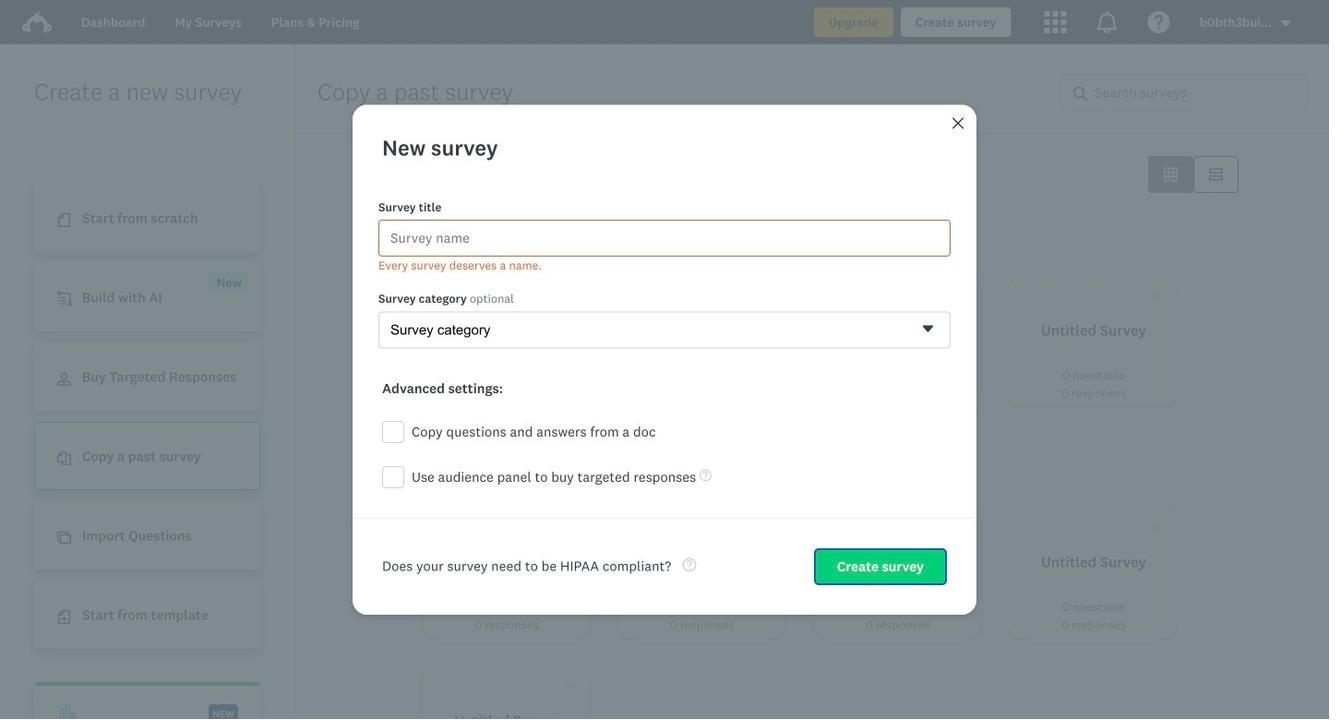 Task type: locate. For each thing, give the bounding box(es) containing it.
starfilled image
[[1151, 288, 1165, 302], [955, 520, 969, 534], [1151, 520, 1165, 534]]

brand logo image
[[22, 7, 52, 37], [22, 11, 52, 33]]

dialog
[[353, 105, 977, 615]]

Search surveys field
[[1087, 75, 1306, 110]]

help icon image
[[1148, 11, 1170, 33]]

user image
[[57, 372, 71, 386]]

notification center icon image
[[1096, 11, 1118, 33]]

0 horizontal spatial help image
[[682, 558, 696, 572]]

close image
[[953, 117, 964, 129]]

1 brand logo image from the top
[[22, 7, 52, 37]]

1 vertical spatial help image
[[682, 558, 696, 572]]

help image
[[700, 469, 712, 481], [682, 558, 696, 572]]

0 vertical spatial help image
[[700, 469, 712, 481]]

1 horizontal spatial help image
[[700, 469, 712, 481]]

search image
[[1074, 87, 1087, 100]]

textboxmultiple image
[[1209, 168, 1223, 181]]

products icon image
[[1045, 11, 1067, 33], [1045, 11, 1067, 33]]

documentplus image
[[57, 610, 71, 624]]

starfilled image
[[564, 520, 578, 534], [760, 520, 774, 534], [564, 678, 578, 692]]

dropdown arrow icon image
[[1279, 17, 1292, 30], [1281, 20, 1291, 27]]

documentclone image
[[57, 452, 71, 465]]

Survey name field
[[378, 219, 951, 256]]



Task type: vqa. For each thing, say whether or not it's contained in the screenshot.
the SurveyMonkey Logo
no



Task type: describe. For each thing, give the bounding box(es) containing it.
2 brand logo image from the top
[[22, 11, 52, 33]]

clone image
[[57, 531, 71, 545]]

grid image
[[1164, 168, 1178, 181]]

close image
[[951, 116, 966, 130]]

document image
[[57, 213, 71, 227]]



